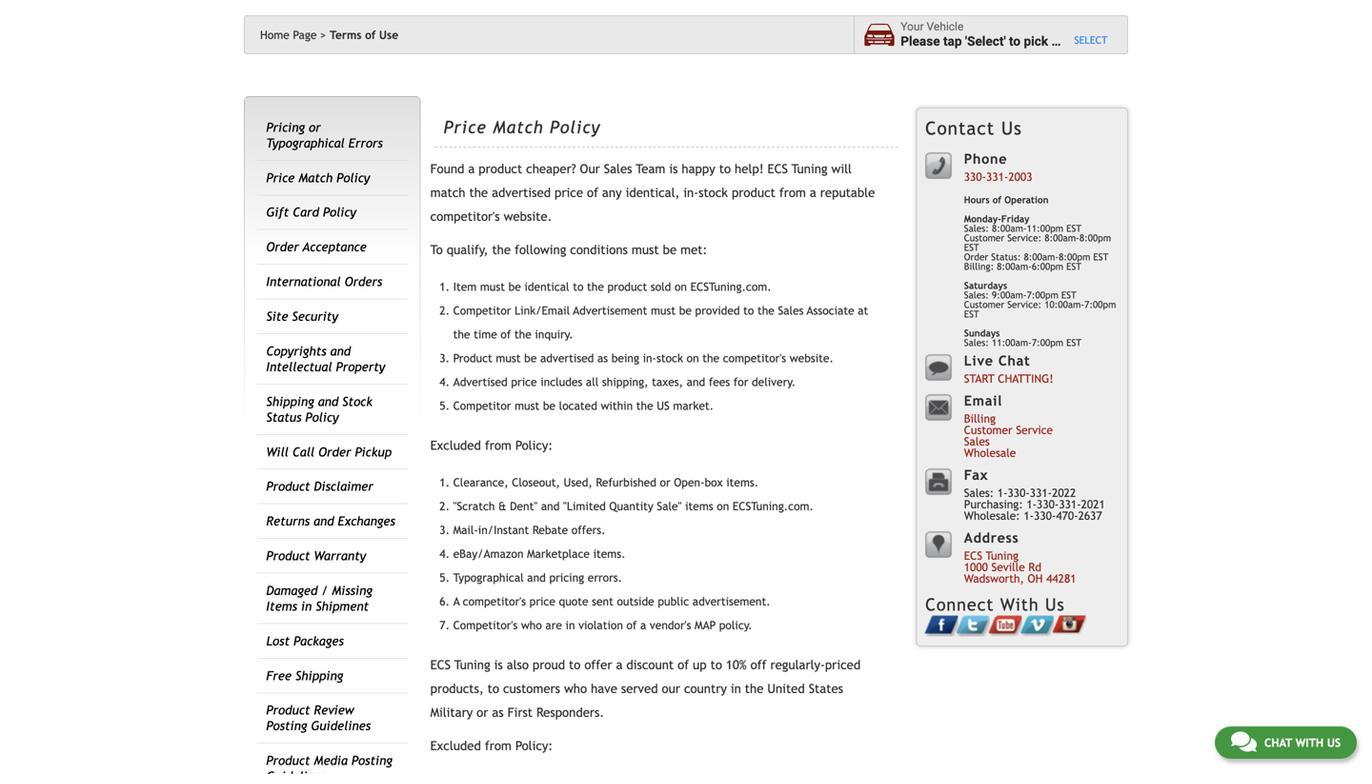 Task type: vqa. For each thing, say whether or not it's contained in the screenshot.
the or in the Pricing or Typographical Errors
yes



Task type: locate. For each thing, give the bounding box(es) containing it.
to qualify, the following conditions must be met:
[[430, 243, 708, 257]]

order right call
[[318, 445, 351, 460]]

advertised down cheaper?
[[492, 185, 551, 200]]

violation
[[579, 619, 623, 632]]

customers
[[503, 682, 560, 697]]

1 vertical spatial sales
[[778, 304, 804, 317]]

2 horizontal spatial in
[[731, 682, 741, 697]]

0 vertical spatial as
[[598, 352, 608, 365]]

sales down "billing" link
[[964, 435, 990, 448]]

website. inside found a product cheaper? our sales team is happy to help! ecs tuning will match the advertised price of any identical, in-stock product from a reputable competitor's website.
[[504, 209, 552, 224]]

1 policy: from the top
[[515, 438, 553, 453]]

help!
[[735, 162, 764, 176]]

2 sales: from the top
[[964, 290, 989, 301]]

1 horizontal spatial in-
[[684, 185, 699, 200]]

product down free
[[266, 704, 310, 718]]

0 vertical spatial product
[[479, 162, 522, 176]]

link/email
[[515, 304, 570, 317]]

1 horizontal spatial or
[[477, 706, 488, 720]]

0 vertical spatial competitor's
[[430, 209, 500, 224]]

your vehicle please tap 'select' to pick a vehicle
[[901, 20, 1103, 49]]

1 horizontal spatial stock
[[699, 185, 728, 200]]

price match policy up 'gift card policy' link
[[266, 170, 370, 185]]

policy inside the "shipping and stock status policy"
[[305, 410, 339, 425]]

ecs inside found a product cheaper? our sales team is happy to help! ecs tuning will match the advertised price of any identical, in-stock product from a reputable competitor's website.
[[768, 162, 788, 176]]

warranty
[[314, 549, 366, 564]]

0 horizontal spatial us
[[1002, 118, 1022, 139]]

0 vertical spatial typographical
[[266, 136, 345, 150]]

items
[[685, 500, 714, 513]]

ecstuning.com. right the items
[[733, 500, 814, 513]]

property
[[336, 360, 385, 375]]

0 vertical spatial price match policy
[[444, 117, 601, 137]]

rebate
[[533, 524, 568, 537]]

as left first
[[492, 706, 504, 720]]

1 vertical spatial service:
[[1008, 299, 1042, 310]]

must up sold
[[632, 243, 659, 257]]

2 policy: from the top
[[515, 739, 553, 754]]

product down returns
[[266, 549, 310, 564]]

product inside product review posting guidelines
[[266, 704, 310, 718]]

product warranty link
[[266, 549, 366, 564]]

advertised inside found a product cheaper? our sales team is happy to help! ecs tuning will match the advertised price of any identical, in-stock product from a reputable competitor's website.
[[492, 185, 551, 200]]

typographical down ebay/amazon
[[453, 571, 524, 585]]

the up 'advertisement' at the top of the page
[[587, 280, 604, 294]]

and for stock
[[318, 394, 339, 409]]

be inside competitor link/email advertisement must be provided to the sales associate at the time of the inquiry.
[[679, 304, 692, 317]]

items. up errors.
[[593, 547, 626, 561]]

7:00pm down 6:00pm
[[1027, 290, 1059, 301]]

product for product review posting guidelines
[[266, 704, 310, 718]]

start
[[964, 372, 995, 385]]

2 horizontal spatial tuning
[[986, 549, 1019, 563]]

1 vertical spatial website.
[[790, 352, 834, 365]]

1 vertical spatial items.
[[593, 547, 626, 561]]

1 competitor from the top
[[453, 304, 511, 317]]

2 horizontal spatial us
[[1327, 737, 1341, 750]]

chat
[[999, 353, 1031, 369], [1265, 737, 1293, 750]]

2 excluded from policy: from the top
[[430, 739, 553, 754]]

competitor for competitor link/email advertisement must be provided to the sales associate at the time of the inquiry.
[[453, 304, 511, 317]]

must left located
[[515, 399, 540, 413]]

guidelines inside 'product media posting guidelines'
[[266, 770, 326, 775]]

0 vertical spatial competitor
[[453, 304, 511, 317]]

8:00pm down 11:00pm in the right of the page
[[1059, 252, 1091, 263]]

7:00pm
[[1027, 290, 1059, 301], [1085, 299, 1116, 310], [1032, 337, 1064, 348]]

0 vertical spatial posting
[[266, 719, 307, 734]]

8:00am-
[[992, 223, 1027, 234], [1045, 233, 1080, 243], [1024, 252, 1059, 263], [997, 261, 1032, 272]]

seville
[[992, 561, 1025, 574]]

the
[[469, 185, 488, 200], [492, 243, 511, 257], [587, 280, 604, 294], [758, 304, 775, 317], [453, 328, 470, 341], [515, 328, 532, 341], [703, 352, 720, 365], [636, 399, 653, 413], [745, 682, 764, 697]]

being
[[612, 352, 640, 365]]

guidelines down review
[[311, 719, 371, 734]]

damaged / missing items in shipment link
[[266, 584, 373, 614]]

in
[[301, 599, 312, 614], [566, 619, 575, 632], [731, 682, 741, 697]]

customer service link
[[964, 424, 1053, 437]]

tuning
[[792, 162, 828, 176], [986, 549, 1019, 563], [454, 658, 491, 673]]

must
[[632, 243, 659, 257], [480, 280, 505, 294], [651, 304, 676, 317], [496, 352, 521, 365], [515, 399, 540, 413]]

be left identical
[[509, 280, 521, 294]]

0 vertical spatial sales
[[604, 162, 632, 176]]

1 horizontal spatial items.
[[727, 476, 759, 489]]

pricing or typographical errors link
[[266, 120, 383, 150]]

2 horizontal spatial sales
[[964, 435, 990, 448]]

11:00am-
[[992, 337, 1032, 348]]

and up property
[[330, 344, 351, 359]]

tuning up products,
[[454, 658, 491, 673]]

competitor link/email advertisement must be provided to the sales associate at the time of the inquiry.
[[453, 304, 869, 341]]

0 horizontal spatial or
[[309, 120, 321, 135]]

identical,
[[626, 185, 680, 200]]

us for chat
[[1327, 737, 1341, 750]]

service: down friday
[[1008, 233, 1042, 243]]

ecstuning.com. for item must be identical to the product sold on ecstuning.com.
[[691, 280, 772, 294]]

331- inside phone 330-331-2003
[[987, 170, 1009, 183]]

shipping
[[266, 394, 314, 409], [295, 669, 343, 684]]

competitor up time
[[453, 304, 511, 317]]

2 vertical spatial from
[[485, 739, 512, 754]]

competitor
[[453, 304, 511, 317], [453, 399, 511, 413]]

from left reputable
[[779, 185, 806, 200]]

must down time
[[496, 352, 521, 365]]

1 vertical spatial on
[[687, 352, 699, 365]]

1 horizontal spatial sales
[[778, 304, 804, 317]]

email
[[964, 393, 1003, 409]]

2 horizontal spatial or
[[660, 476, 671, 489]]

tuning inside ecs tuning is also proud to offer a discount of up to 10% off regularly-priced products, to customers who have served our country in the united states military or as first responders.
[[454, 658, 491, 673]]

lost packages
[[266, 634, 344, 649]]

1 horizontal spatial ecs
[[768, 162, 788, 176]]

1 vertical spatial in-
[[643, 352, 657, 365]]

price
[[555, 185, 583, 200], [511, 376, 537, 389], [530, 595, 556, 608]]

1 vertical spatial match
[[299, 170, 333, 185]]

to left the pick
[[1009, 34, 1021, 49]]

0 vertical spatial who
[[521, 619, 542, 632]]

sales link
[[964, 435, 990, 448]]

to right provided
[[744, 304, 754, 317]]

to left help!
[[719, 162, 731, 176]]

price match policy link
[[266, 170, 370, 185]]

advertised up includes
[[540, 352, 594, 365]]

product review posting guidelines
[[266, 704, 371, 734]]

or inside ecs tuning is also proud to offer a discount of up to 10% off regularly-priced products, to customers who have served our country in the united states military or as first responders.
[[477, 706, 488, 720]]

ecstuning.com. up provided
[[691, 280, 772, 294]]

hours
[[964, 194, 990, 205]]

0 vertical spatial ecstuning.com.
[[691, 280, 772, 294]]

service:
[[1008, 233, 1042, 243], [1008, 299, 1042, 310]]

terms of use
[[330, 28, 399, 41]]

0 horizontal spatial ecs
[[430, 658, 451, 673]]

who inside ecs tuning is also proud to offer a discount of up to 10% off regularly-priced products, to customers who have served our country in the united states military or as first responders.
[[564, 682, 587, 697]]

a right the offer
[[616, 658, 623, 673]]

and for pricing
[[527, 571, 546, 585]]

to inside your vehicle please tap 'select' to pick a vehicle
[[1009, 34, 1021, 49]]

price up the gift
[[266, 170, 295, 185]]

or right pricing
[[309, 120, 321, 135]]

2 competitor from the top
[[453, 399, 511, 413]]

0 vertical spatial match
[[493, 117, 544, 137]]

8:00pm right 11:00pm in the right of the page
[[1080, 233, 1111, 243]]

items. right 'box'
[[727, 476, 759, 489]]

competitor inside competitor link/email advertisement must be provided to the sales associate at the time of the inquiry.
[[453, 304, 511, 317]]

sales: inside fax sales: 1-330-331-2022 purchasing: 1-330-331-2021 wholesale: 1-330-470-2637
[[964, 486, 994, 500]]

2 customer from the top
[[964, 299, 1005, 310]]

sales inside competitor link/email advertisement must be provided to the sales associate at the time of the inquiry.
[[778, 304, 804, 317]]

0 vertical spatial excluded
[[430, 438, 481, 453]]

ecs down the address on the bottom
[[964, 549, 983, 563]]

met:
[[681, 243, 708, 257]]

on
[[675, 280, 687, 294], [687, 352, 699, 365], [717, 500, 729, 513]]

review
[[314, 704, 354, 718]]

must right item
[[480, 280, 505, 294]]

ecs tuning is also proud to offer a discount of up to 10% off regularly-priced products, to customers who have served our country in the united states military or as first responders.
[[430, 658, 861, 720]]

product for product warranty
[[266, 549, 310, 564]]

1 vertical spatial excluded
[[430, 739, 481, 754]]

2003
[[1009, 170, 1033, 183]]

and for exchanges
[[314, 514, 334, 529]]

0 horizontal spatial in
[[301, 599, 312, 614]]

or right military
[[477, 706, 488, 720]]

market.
[[673, 399, 714, 413]]

1 horizontal spatial price
[[444, 117, 487, 137]]

1 vertical spatial ecstuning.com.
[[733, 500, 814, 513]]

product warranty
[[266, 549, 366, 564]]

who
[[521, 619, 542, 632], [564, 682, 587, 697]]

chat left with
[[1265, 737, 1293, 750]]

monday-
[[964, 213, 1002, 224]]

4 sales: from the top
[[964, 486, 994, 500]]

330- down phone
[[964, 170, 987, 183]]

advertised
[[492, 185, 551, 200], [540, 352, 594, 365]]

competitor's down match
[[430, 209, 500, 224]]

and inside the "shipping and stock status policy"
[[318, 394, 339, 409]]

as inside ecs tuning is also proud to offer a discount of up to 10% off regularly-priced products, to customers who have served our country in the united states military or as first responders.
[[492, 706, 504, 720]]

posting inside product review posting guidelines
[[266, 719, 307, 734]]

on right the items
[[717, 500, 729, 513]]

7:00pm down 10:00am-
[[1032, 337, 1064, 348]]

sales left associate
[[778, 304, 804, 317]]

and inside copyrights and intellectual property
[[330, 344, 351, 359]]

2 service: from the top
[[1008, 299, 1042, 310]]

includes
[[541, 376, 583, 389]]

8:00am- down 11:00pm in the right of the page
[[1024, 252, 1059, 263]]

posting
[[266, 719, 307, 734], [352, 754, 393, 769]]

1 vertical spatial price match policy
[[266, 170, 370, 185]]

ecs up products,
[[430, 658, 451, 673]]

and left stock
[[318, 394, 339, 409]]

a right the pick
[[1052, 34, 1059, 49]]

0 vertical spatial ecs
[[768, 162, 788, 176]]

of right time
[[501, 328, 511, 341]]

1 vertical spatial chat
[[1265, 737, 1293, 750]]

us
[[1002, 118, 1022, 139], [1045, 595, 1065, 615], [1327, 737, 1341, 750]]

in down 10%
[[731, 682, 741, 697]]

0 vertical spatial price
[[555, 185, 583, 200]]

price down cheaper?
[[555, 185, 583, 200]]

330- down 2022
[[1034, 509, 1056, 523]]

posting down free
[[266, 719, 307, 734]]

pick
[[1024, 34, 1049, 49]]

ecs inside 'address ecs tuning 1000 seville rd wadsworth, oh 44281'
[[964, 549, 983, 563]]

0 vertical spatial in-
[[684, 185, 699, 200]]

guidelines down media
[[266, 770, 326, 775]]

of left up
[[678, 658, 689, 673]]

0 horizontal spatial who
[[521, 619, 542, 632]]

purchasing:
[[964, 498, 1023, 511]]

8:00am- up 9:00am-
[[997, 261, 1032, 272]]

returns
[[266, 514, 310, 529]]

chat inside live chat start chatting!
[[999, 353, 1031, 369]]

sales
[[604, 162, 632, 176], [778, 304, 804, 317], [964, 435, 990, 448]]

customer inside 'email billing customer service sales wholesale'
[[964, 424, 1013, 437]]

price left includes
[[511, 376, 537, 389]]

0 horizontal spatial product
[[479, 162, 522, 176]]

ecs right help!
[[768, 162, 788, 176]]

0 horizontal spatial as
[[492, 706, 504, 720]]

items.
[[727, 476, 759, 489], [593, 547, 626, 561]]

to inside competitor link/email advertisement must be provided to the sales associate at the time of the inquiry.
[[744, 304, 754, 317]]

chat with us
[[1265, 737, 1341, 750]]

0 horizontal spatial posting
[[266, 719, 307, 734]]

dent"
[[510, 500, 538, 513]]

mail-in/instant rebate offers.
[[453, 524, 606, 537]]

policy up will call order pickup
[[305, 410, 339, 425]]

0 vertical spatial us
[[1002, 118, 1022, 139]]

posting inside 'product media posting guidelines'
[[352, 754, 393, 769]]

the right qualify,
[[492, 243, 511, 257]]

as
[[598, 352, 608, 365], [492, 706, 504, 720]]

ecs inside ecs tuning is also proud to offer a discount of up to 10% off regularly-priced products, to customers who have served our country in the united states military or as first responders.
[[430, 658, 451, 673]]

is left also
[[494, 658, 503, 673]]

1 vertical spatial typographical
[[453, 571, 524, 585]]

price match policy up cheaper?
[[444, 117, 601, 137]]

1 excluded from policy: from the top
[[430, 438, 553, 453]]

stock
[[342, 394, 373, 409]]

billing
[[964, 412, 996, 425]]

start chatting! link
[[964, 372, 1054, 385]]

2 vertical spatial customer
[[964, 424, 1013, 437]]

your
[[901, 20, 924, 34]]

website. up following on the top of the page
[[504, 209, 552, 224]]

must for identical
[[480, 280, 505, 294]]

0 vertical spatial from
[[779, 185, 806, 200]]

the inside ecs tuning is also proud to offer a discount of up to 10% off regularly-priced products, to customers who have served our country in the united states military or as first responders.
[[745, 682, 764, 697]]

0 vertical spatial or
[[309, 120, 321, 135]]

will
[[266, 445, 289, 460]]

website. up delivery.
[[790, 352, 834, 365]]

2 vertical spatial on
[[717, 500, 729, 513]]

1 vertical spatial tuning
[[986, 549, 1019, 563]]

1 horizontal spatial tuning
[[792, 162, 828, 176]]

free
[[266, 669, 292, 684]]

6:00pm
[[1032, 261, 1064, 272]]

product media posting guidelines link
[[266, 754, 393, 775]]

on for sold
[[675, 280, 687, 294]]

competitor for competitor must be located within the us market.
[[453, 399, 511, 413]]

2 excluded from the top
[[430, 739, 481, 754]]

2 vertical spatial us
[[1327, 737, 1341, 750]]

1 horizontal spatial as
[[598, 352, 608, 365]]

0 vertical spatial in
[[301, 599, 312, 614]]

1 horizontal spatial match
[[493, 117, 544, 137]]

comments image
[[1231, 731, 1257, 754]]

or inside the pricing or typographical errors
[[309, 120, 321, 135]]

in down damaged
[[301, 599, 312, 614]]

1 horizontal spatial typographical
[[453, 571, 524, 585]]

1- left 2022
[[1027, 498, 1037, 511]]

3 customer from the top
[[964, 424, 1013, 437]]

1 horizontal spatial in
[[566, 619, 575, 632]]

1 horizontal spatial posting
[[352, 754, 393, 769]]

2 vertical spatial product
[[608, 280, 647, 294]]

2 vertical spatial price
[[530, 595, 556, 608]]

chat down 11:00am-
[[999, 353, 1031, 369]]

be down includes
[[543, 399, 556, 413]]

price up found
[[444, 117, 487, 137]]

excluded up clearance,
[[430, 438, 481, 453]]

9:00am-
[[992, 290, 1027, 301]]

1 horizontal spatial chat
[[1265, 737, 1293, 750]]

security
[[292, 309, 338, 324]]

order down the gift
[[266, 240, 299, 255]]

0 vertical spatial shipping
[[266, 394, 314, 409]]

sale"
[[657, 500, 682, 513]]

us down '44281'
[[1045, 595, 1065, 615]]

0 vertical spatial website.
[[504, 209, 552, 224]]

3 sales: from the top
[[964, 337, 989, 348]]

0 horizontal spatial chat
[[999, 353, 1031, 369]]

of inside ecs tuning is also proud to offer a discount of up to 10% off regularly-priced products, to customers who have served our country in the united states military or as first responders.
[[678, 658, 689, 673]]

as left "being"
[[598, 352, 608, 365]]

1 horizontal spatial us
[[1045, 595, 1065, 615]]

1 vertical spatial stock
[[657, 352, 683, 365]]

product up returns
[[266, 480, 310, 494]]

0 horizontal spatial items.
[[593, 547, 626, 561]]

1 vertical spatial excluded from policy:
[[430, 739, 553, 754]]

service: left 10:00am-
[[1008, 299, 1042, 310]]

1 vertical spatial price
[[266, 170, 295, 185]]

us inside chat with us link
[[1327, 737, 1341, 750]]

0 vertical spatial chat
[[999, 353, 1031, 369]]

or
[[309, 120, 321, 135], [660, 476, 671, 489], [477, 706, 488, 720]]

in- inside found a product cheaper? our sales team is happy to help! ecs tuning will match the advertised price of any identical, in-stock product from a reputable competitor's website.
[[684, 185, 699, 200]]

0 horizontal spatial typographical
[[266, 136, 345, 150]]

is inside ecs tuning is also proud to offer a discount of up to 10% off regularly-priced products, to customers who have served our country in the united states military or as first responders.
[[494, 658, 503, 673]]

policy right the card
[[323, 205, 356, 220]]

10%
[[726, 658, 747, 673]]

from up clearance,
[[485, 438, 512, 453]]

competitor's up "competitor's"
[[463, 595, 526, 608]]

0 horizontal spatial stock
[[657, 352, 683, 365]]

missing
[[332, 584, 373, 599]]

1 vertical spatial is
[[494, 658, 503, 673]]

stock down happy
[[699, 185, 728, 200]]

product must be advertised as being in-stock on the competitor's website.
[[453, 352, 834, 365]]

phone
[[964, 151, 1008, 167]]

0 vertical spatial advertised
[[492, 185, 551, 200]]

page
[[293, 28, 317, 41]]

0 vertical spatial service:
[[1008, 233, 1042, 243]]

2 vertical spatial ecs
[[430, 658, 451, 673]]

in right are
[[566, 619, 575, 632]]

8:00am- up 6:00pm
[[1045, 233, 1080, 243]]

match up cheaper?
[[493, 117, 544, 137]]

the right match
[[469, 185, 488, 200]]

order inside the hours of operation monday-friday sales: 8:00am-11:00pm est customer service: 8:00am-8:00pm est order status: 8:00am-8:00pm est billing: 8:00am-6:00pm est saturdays sales: 9:00am-7:00pm est customer service: 10:00am-7:00pm est sundays sales: 11:00am-7:00pm est
[[964, 252, 989, 263]]

excluded down military
[[430, 739, 481, 754]]

served
[[621, 682, 658, 697]]

stock up taxes,
[[657, 352, 683, 365]]

1 vertical spatial customer
[[964, 299, 1005, 310]]

excluded from policy: down first
[[430, 739, 553, 754]]

home page link
[[260, 28, 326, 41]]

product inside 'product media posting guidelines'
[[266, 754, 310, 769]]

price down typographical and pricing errors.
[[530, 595, 556, 608]]

guidelines inside product review posting guidelines
[[311, 719, 371, 734]]

competitor down advertised
[[453, 399, 511, 413]]

be left provided
[[679, 304, 692, 317]]

product left cheaper?
[[479, 162, 522, 176]]

330- inside phone 330-331-2003
[[964, 170, 987, 183]]

330-331-2003 link
[[964, 170, 1033, 183]]

and down product disclaimer
[[314, 514, 334, 529]]

sales up any
[[604, 162, 632, 176]]

0 horizontal spatial 331-
[[987, 170, 1009, 183]]

identical
[[525, 280, 570, 294]]

home
[[260, 28, 290, 41]]

0 horizontal spatial website.
[[504, 209, 552, 224]]



Task type: describe. For each thing, give the bounding box(es) containing it.
are
[[546, 619, 562, 632]]

tuning inside 'address ecs tuning 1000 seville rd wadsworth, oh 44281'
[[986, 549, 1019, 563]]

product for product must be advertised as being in-stock on the competitor's website.
[[453, 352, 493, 365]]

our
[[662, 682, 680, 697]]

public
[[658, 595, 689, 608]]

1 vertical spatial in
[[566, 619, 575, 632]]

be for item must be identical to the product sold on ecstuning.com.
[[509, 280, 521, 294]]

happy
[[682, 162, 716, 176]]

found a product cheaper? our sales team is happy to help! ecs tuning will match the advertised price of any identical, in-stock product from a reputable competitor's website.
[[430, 162, 875, 224]]

1 vertical spatial price
[[511, 376, 537, 389]]

tap
[[944, 34, 962, 49]]

1 horizontal spatial website.
[[790, 352, 834, 365]]

0 vertical spatial 8:00pm
[[1080, 233, 1111, 243]]

billing:
[[964, 261, 994, 272]]

0 horizontal spatial order
[[266, 240, 299, 255]]

in inside the damaged / missing items in shipment
[[301, 599, 312, 614]]

connect
[[926, 595, 995, 615]]

&
[[499, 500, 507, 513]]

1 service: from the top
[[1008, 233, 1042, 243]]

with
[[1001, 595, 1039, 615]]

the down link/email
[[515, 328, 532, 341]]

1 horizontal spatial product
[[608, 280, 647, 294]]

following
[[515, 243, 566, 257]]

0 horizontal spatial price match policy
[[266, 170, 370, 185]]

of inside found a product cheaper? our sales team is happy to help! ecs tuning will match the advertised price of any identical, in-stock product from a reputable competitor's website.
[[587, 185, 599, 200]]

order acceptance
[[266, 240, 367, 255]]

provided
[[695, 304, 740, 317]]

policy up the our
[[550, 117, 601, 137]]

returns and exchanges
[[266, 514, 395, 529]]

and left fees
[[687, 376, 706, 389]]

470-
[[1056, 509, 1079, 523]]

2 horizontal spatial 331-
[[1059, 498, 1081, 511]]

the inside found a product cheaper? our sales team is happy to help! ecs tuning will match the advertised price of any identical, in-stock product from a reputable competitor's website.
[[469, 185, 488, 200]]

and up rebate
[[541, 500, 560, 513]]

1 vertical spatial shipping
[[295, 669, 343, 684]]

lost packages link
[[266, 634, 344, 649]]

billing link
[[964, 412, 996, 425]]

wholesale link
[[964, 446, 1016, 460]]

competitor must be located within the us market.
[[453, 399, 714, 413]]

2021
[[1081, 498, 1105, 511]]

located
[[559, 399, 597, 413]]

outside
[[617, 595, 655, 608]]

product disclaimer
[[266, 480, 373, 494]]

the left "us"
[[636, 399, 653, 413]]

2022
[[1052, 486, 1076, 500]]

address
[[964, 530, 1019, 546]]

typographical inside the pricing or typographical errors
[[266, 136, 345, 150]]

to
[[430, 243, 443, 257]]

shipping inside the "shipping and stock status policy"
[[266, 394, 314, 409]]

0 horizontal spatial price
[[266, 170, 295, 185]]

priced
[[825, 658, 861, 673]]

please
[[901, 34, 940, 49]]

a down outside
[[640, 619, 646, 632]]

must for located
[[515, 399, 540, 413]]

from inside found a product cheaper? our sales team is happy to help! ecs tuning will match the advertised price of any identical, in-stock product from a reputable competitor's website.
[[779, 185, 806, 200]]

of left use
[[365, 28, 376, 41]]

item
[[453, 280, 477, 294]]

tuning inside found a product cheaper? our sales team is happy to help! ecs tuning will match the advertised price of any identical, in-stock product from a reputable competitor's website.
[[792, 162, 828, 176]]

competitor's inside found a product cheaper? our sales team is happy to help! ecs tuning will match the advertised price of any identical, in-stock product from a reputable competitor's website.
[[430, 209, 500, 224]]

with
[[1296, 737, 1324, 750]]

1 vertical spatial competitor's
[[723, 352, 786, 365]]

map
[[695, 619, 716, 632]]

of down outside
[[627, 619, 637, 632]]

military
[[430, 706, 473, 720]]

posting for product media posting guidelines
[[352, 754, 393, 769]]

1 vertical spatial advertised
[[540, 352, 594, 365]]

posting for product review posting guidelines
[[266, 719, 307, 734]]

select
[[1075, 34, 1108, 46]]

1 sales: from the top
[[964, 223, 989, 234]]

quote
[[559, 595, 589, 608]]

advertisement.
[[693, 595, 771, 608]]

price inside found a product cheaper? our sales team is happy to help! ecs tuning will match the advertised price of any identical, in-stock product from a reputable competitor's website.
[[555, 185, 583, 200]]

item must be identical to the product sold on ecstuning.com.
[[453, 280, 772, 294]]

shipping and stock status policy
[[266, 394, 373, 425]]

7:00pm right 9:00am-
[[1085, 299, 1116, 310]]

and for intellectual
[[330, 344, 351, 359]]

pricing
[[266, 120, 305, 135]]

all
[[586, 376, 599, 389]]

offers.
[[572, 524, 606, 537]]

2 horizontal spatial product
[[732, 185, 776, 200]]

be for product must be advertised as being in-stock on the competitor's website.
[[524, 352, 537, 365]]

8:00am- up status: on the right
[[992, 223, 1027, 234]]

1 excluded from the top
[[430, 438, 481, 453]]

regularly-
[[771, 658, 825, 673]]

chat inside chat with us link
[[1265, 737, 1293, 750]]

wholesale:
[[964, 509, 1021, 523]]

discount
[[627, 658, 674, 673]]

policy.
[[719, 619, 753, 632]]

on for items
[[717, 500, 729, 513]]

oh
[[1028, 572, 1043, 586]]

in inside ecs tuning is also proud to offer a discount of up to 10% off regularly-priced products, to customers who have served our country in the united states military or as first responders.
[[731, 682, 741, 697]]

vendor's
[[650, 619, 691, 632]]

of inside the hours of operation monday-friday sales: 8:00am-11:00pm est customer service: 8:00am-8:00pm est order status: 8:00am-8:00pm est billing: 8:00am-6:00pm est saturdays sales: 9:00am-7:00pm est customer service: 10:00am-7:00pm est sundays sales: 11:00am-7:00pm est
[[993, 194, 1002, 205]]

be left met:
[[663, 243, 677, 257]]

the up fees
[[703, 352, 720, 365]]

1 horizontal spatial order
[[318, 445, 351, 460]]

0 vertical spatial items.
[[727, 476, 759, 489]]

to right up
[[711, 658, 722, 673]]

chat with us link
[[1215, 727, 1357, 760]]

ecstuning.com. for "scratch & dent" and "limited quantity sale" items on ecstuning.com.
[[733, 500, 814, 513]]

must for advertised
[[496, 352, 521, 365]]

up
[[693, 658, 707, 673]]

to inside found a product cheaper? our sales team is happy to help! ecs tuning will match the advertised price of any identical, in-stock product from a reputable competitor's website.
[[719, 162, 731, 176]]

international orders
[[266, 275, 382, 289]]

site security link
[[266, 309, 338, 324]]

wholesale
[[964, 446, 1016, 460]]

shipment
[[316, 599, 369, 614]]

international
[[266, 275, 341, 289]]

be for competitor must be located within the us market.
[[543, 399, 556, 413]]

proud
[[533, 658, 565, 673]]

product media posting guidelines
[[266, 754, 393, 775]]

refurbished
[[596, 476, 657, 489]]

to right identical
[[573, 280, 584, 294]]

a inside your vehicle please tap 'select' to pick a vehicle
[[1052, 34, 1059, 49]]

off
[[751, 658, 767, 673]]

pricing
[[549, 571, 584, 585]]

associate
[[807, 304, 855, 317]]

gift card policy
[[266, 205, 356, 220]]

330- left 2637
[[1037, 498, 1059, 511]]

1- up wholesale:
[[998, 486, 1008, 500]]

guidelines for review
[[311, 719, 371, 734]]

product for product media posting guidelines
[[266, 754, 310, 769]]

phone 330-331-2003
[[964, 151, 1033, 183]]

hours of operation monday-friday sales: 8:00am-11:00pm est customer service: 8:00am-8:00pm est order status: 8:00am-8:00pm est billing: 8:00am-6:00pm est saturdays sales: 9:00am-7:00pm est customer service: 10:00am-7:00pm est sundays sales: 11:00am-7:00pm est
[[964, 194, 1116, 348]]

policy down errors at the left top
[[337, 170, 370, 185]]

must inside competitor link/email advertisement must be provided to the sales associate at the time of the inquiry.
[[651, 304, 676, 317]]

our
[[580, 162, 600, 176]]

gift
[[266, 205, 289, 220]]

home page
[[260, 28, 317, 41]]

10:00am-
[[1045, 299, 1085, 310]]

will call order pickup
[[266, 445, 392, 460]]

"scratch
[[453, 500, 495, 513]]

lost
[[266, 634, 290, 649]]

1 vertical spatial from
[[485, 438, 512, 453]]

reputable
[[820, 185, 875, 200]]

1 vertical spatial or
[[660, 476, 671, 489]]

1 vertical spatial 8:00pm
[[1059, 252, 1091, 263]]

330- up wholesale:
[[1008, 486, 1030, 500]]

sales inside 'email billing customer service sales wholesale'
[[964, 435, 990, 448]]

product for product disclaimer
[[266, 480, 310, 494]]

live chat start chatting!
[[964, 353, 1054, 385]]

to right products,
[[488, 682, 499, 697]]

0 horizontal spatial match
[[299, 170, 333, 185]]

on for stock
[[687, 352, 699, 365]]

clearance, closeout, used, refurbished or open-box items.
[[453, 476, 759, 489]]

1 customer from the top
[[964, 233, 1005, 243]]

copyrights and intellectual property link
[[266, 344, 385, 375]]

offer
[[585, 658, 612, 673]]

the right provided
[[758, 304, 775, 317]]

a inside ecs tuning is also proud to offer a discount of up to 10% off regularly-priced products, to customers who have served our country in the united states military or as first responders.
[[616, 658, 623, 673]]

of inside competitor link/email advertisement must be provided to the sales associate at the time of the inquiry.
[[501, 328, 511, 341]]

is inside found a product cheaper? our sales team is happy to help! ecs tuning will match the advertised price of any identical, in-stock product from a reputable competitor's website.
[[669, 162, 678, 176]]

sales inside found a product cheaper? our sales team is happy to help! ecs tuning will match the advertised price of any identical, in-stock product from a reputable competitor's website.
[[604, 162, 632, 176]]

fax sales: 1-330-331-2022 purchasing: 1-330-331-2021 wholesale: 1-330-470-2637
[[964, 467, 1105, 523]]

fees
[[709, 376, 730, 389]]

site security
[[266, 309, 338, 324]]

us for connect
[[1045, 595, 1065, 615]]

guidelines for media
[[266, 770, 326, 775]]

0 horizontal spatial in-
[[643, 352, 657, 365]]

copyrights and intellectual property
[[266, 344, 385, 375]]

2 vertical spatial competitor's
[[463, 595, 526, 608]]

0 vertical spatial price
[[444, 117, 487, 137]]

found
[[430, 162, 465, 176]]

status
[[266, 410, 302, 425]]

to left the offer
[[569, 658, 581, 673]]

the left time
[[453, 328, 470, 341]]

a left reputable
[[810, 185, 817, 200]]

pricing or typographical errors
[[266, 120, 383, 150]]

a right found
[[468, 162, 475, 176]]

1 horizontal spatial 331-
[[1030, 486, 1052, 500]]

status:
[[992, 252, 1021, 263]]

for
[[734, 376, 749, 389]]

stock inside found a product cheaper? our sales team is happy to help! ecs tuning will match the advertised price of any identical, in-stock product from a reputable competitor's website.
[[699, 185, 728, 200]]

1- right wholesale:
[[1024, 509, 1034, 523]]



